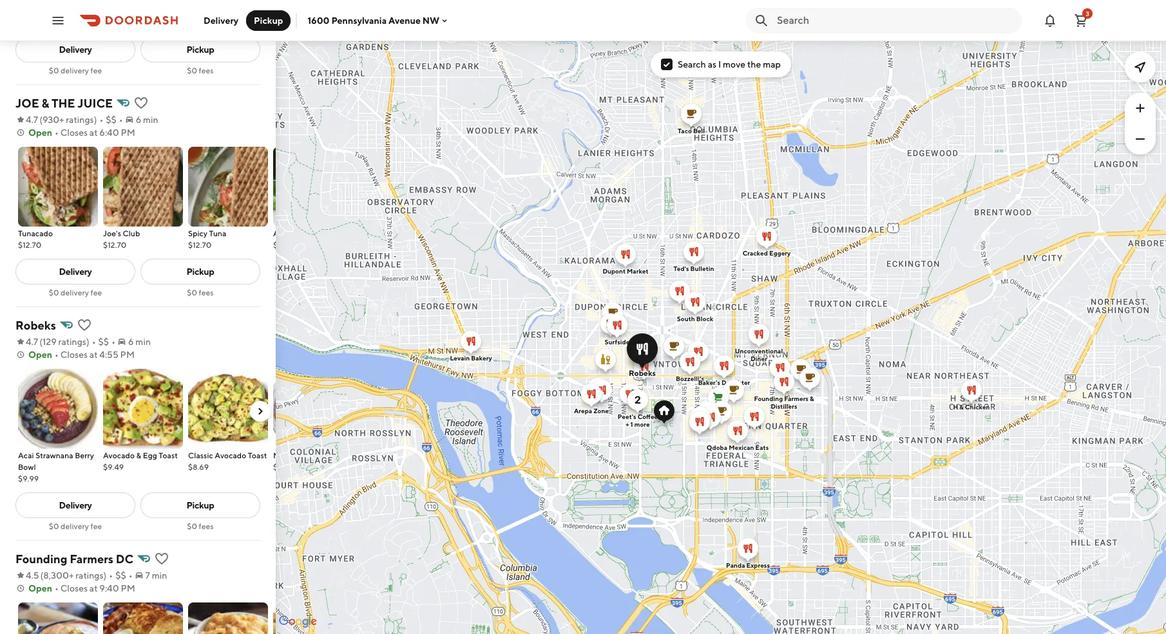 Task type: vqa. For each thing, say whether or not it's contained in the screenshot.


Task type: locate. For each thing, give the bounding box(es) containing it.
3 pickup link from the top
[[140, 493, 260, 519]]

ratings for robeks
[[58, 337, 86, 347]]

• $$
[[99, 115, 117, 125], [92, 337, 109, 347], [109, 571, 126, 581]]

pickup for 1st the pickup link from the top of the page
[[187, 44, 214, 55]]

$$ for joe & the juice
[[106, 115, 117, 125]]

block
[[697, 315, 713, 323], [697, 315, 713, 323]]

bowl inside acai strawnana berry bowl $9.99
[[18, 463, 36, 472]]

3 $0 fees from the top
[[187, 522, 214, 532]]

pickup link down $8.69
[[140, 493, 260, 519]]

taco
[[678, 127, 692, 134], [678, 127, 692, 134]]

2 vertical spatial $0 fees
[[187, 522, 214, 532]]

ratings for joe & the juice
[[66, 115, 94, 125]]

classic avocado toast $8.69
[[188, 451, 267, 472]]

3 delivery link from the top
[[15, 493, 135, 519]]

3 at from the top
[[89, 584, 98, 594]]

pickup inside button
[[254, 15, 283, 25]]

2 horizontal spatial avocado
[[273, 229, 305, 238]]

1 $0 fees from the top
[[187, 66, 214, 75]]

0 vertical spatial 6
[[136, 115, 141, 125]]

2 vertical spatial fee
[[91, 522, 102, 532]]

pennsylvania
[[331, 15, 387, 25]]

1 open from the top
[[28, 128, 52, 138]]

dupont market
[[603, 267, 649, 275], [603, 267, 649, 275]]

2 vertical spatial fees
[[199, 522, 214, 532]]

& inside avocado & egg toast $9.49
[[136, 451, 141, 461]]

1 vertical spatial $0 delivery fee
[[49, 288, 102, 298]]

pickup link down delivery button
[[140, 37, 260, 63]]

1 $12.70 from the left
[[18, 240, 41, 250]]

1 vertical spatial )
[[86, 337, 89, 347]]

• $$ up 6:40 at left
[[99, 115, 117, 125]]

taco bell
[[678, 127, 705, 134], [678, 127, 705, 134]]

0 vertical spatial • $$
[[99, 115, 117, 125]]

1 horizontal spatial 6
[[136, 115, 141, 125]]

bowl
[[313, 451, 331, 461], [18, 463, 36, 472]]

open for founding farmers dc
[[28, 584, 52, 594]]

0 vertical spatial delivery link
[[15, 37, 135, 63]]

peet's
[[618, 413, 636, 420], [618, 413, 636, 420]]

2 $0 fees from the top
[[187, 288, 214, 298]]

acai left strawnana
[[18, 451, 34, 461]]

1 vertical spatial min
[[136, 337, 151, 347]]

0 vertical spatial fees
[[199, 66, 214, 75]]

fees
[[199, 66, 214, 75], [199, 288, 214, 298], [199, 522, 214, 532]]

(
[[39, 115, 42, 125], [39, 337, 42, 347], [40, 571, 43, 581]]

4.7 for robeks
[[26, 337, 38, 347]]

0 vertical spatial $0 fees
[[187, 66, 214, 75]]

ted's bulletin
[[674, 265, 714, 272], [674, 265, 714, 272]]

$12.70
[[18, 240, 41, 250], [103, 240, 127, 250], [188, 240, 212, 250], [273, 240, 297, 250]]

2 vertical spatial delivery
[[61, 522, 89, 532]]

baker's daughter
[[698, 379, 750, 386], [698, 379, 750, 386]]

$0 fees down delivery button
[[187, 66, 214, 75]]

1 horizontal spatial $9.99
[[273, 463, 294, 472]]

acai right nutty
[[296, 451, 311, 461]]

$0 up founding farmers dc
[[49, 522, 59, 532]]

3 fee from the top
[[91, 522, 102, 532]]

• down 8,300+
[[55, 584, 59, 594]]

0 horizontal spatial acai
[[18, 451, 34, 461]]

3 closes from the top
[[60, 584, 88, 594]]

1 vertical spatial $0 fees
[[187, 288, 214, 298]]

1 vertical spatial 4.7
[[26, 337, 38, 347]]

0 vertical spatial bowl
[[313, 451, 331, 461]]

bowl right nutty
[[313, 451, 331, 461]]

1 vertical spatial pickup link
[[140, 259, 260, 285]]

click to add this store to your saved list image
[[133, 95, 149, 111], [76, 318, 92, 333]]

1
[[631, 420, 633, 428], [631, 420, 633, 428]]

tunacado
[[18, 229, 53, 238]]

1 acai from the left
[[18, 451, 34, 461]]

3 open from the top
[[28, 584, 52, 594]]

( 8,300+ ratings )
[[40, 571, 107, 581]]

qdoba
[[707, 444, 728, 451], [707, 444, 728, 451]]

1 fee from the top
[[91, 66, 102, 75]]

levain bakery
[[450, 354, 492, 362], [450, 354, 492, 362]]

open down 4.5
[[28, 584, 52, 594]]

• $$ up 9:40
[[109, 571, 126, 581]]

toast
[[159, 451, 178, 461], [248, 451, 267, 461]]

0 vertical spatial )
[[94, 115, 97, 125]]

( 129 ratings )
[[39, 337, 89, 347]]

0 vertical spatial $0 delivery fee
[[49, 66, 102, 75]]

the
[[51, 97, 75, 110]]

2 vertical spatial closes
[[60, 584, 88, 594]]

pickup right delivery button
[[254, 15, 283, 25]]

bulletin
[[691, 265, 714, 272], [691, 265, 714, 272]]

1 vertical spatial fee
[[91, 288, 102, 298]]

spicy tuna $12.70
[[188, 229, 226, 250]]

founding farmers & distillers
[[754, 395, 814, 410], [754, 395, 814, 410]]

juice
[[77, 97, 113, 110]]

$0 down $8.69
[[187, 522, 197, 532]]

6 min for joe & the juice
[[136, 115, 158, 125]]

1 vertical spatial open
[[28, 350, 52, 360]]

fees for robeks
[[199, 522, 214, 532]]

0 vertical spatial ratings
[[66, 115, 94, 125]]

0 vertical spatial 6 min
[[136, 115, 158, 125]]

0 vertical spatial min
[[143, 115, 158, 125]]

1 4.7 from the top
[[26, 115, 38, 125]]

1 vertical spatial (
[[39, 337, 42, 347]]

2 toast from the left
[[248, 451, 267, 461]]

pickup link down spicy tuna $12.70
[[140, 259, 260, 285]]

3 fees from the top
[[199, 522, 214, 532]]

0 horizontal spatial 6
[[128, 337, 134, 347]]

diner
[[751, 355, 767, 362], [751, 355, 767, 362]]

average rating of 4.7 out of 5 element left the 129
[[15, 336, 38, 349]]

closes for joe & the juice
[[60, 128, 88, 138]]

4.7 down joe
[[26, 115, 38, 125]]

ratings up open • closes at 4:55 pm
[[58, 337, 86, 347]]

0 vertical spatial 4.7
[[26, 115, 38, 125]]

( up open • closes at 4:55 pm
[[39, 337, 42, 347]]

2 acai from the left
[[296, 451, 311, 461]]

0 vertical spatial pickup link
[[140, 37, 260, 63]]

1 toast from the left
[[159, 451, 178, 461]]

fees down spicy tuna $12.70
[[199, 288, 214, 298]]

fees down $8.69
[[199, 522, 214, 532]]

)
[[94, 115, 97, 125], [86, 337, 89, 347], [103, 571, 107, 581]]

click to add this store to your saved list image right juice
[[133, 95, 149, 111]]

• up open • closes at 6:40 pm
[[119, 115, 123, 125]]

founding
[[754, 395, 783, 402], [754, 395, 783, 402], [15, 553, 67, 566]]

delivery link for robeks
[[15, 493, 135, 519]]

south block
[[677, 315, 713, 323], [677, 315, 713, 323]]

coffee
[[638, 413, 658, 420], [638, 413, 658, 420]]

pm right 4:55 on the bottom
[[120, 350, 135, 360]]

2 delivery from the top
[[61, 288, 89, 298]]

closes down ( 8,300+ ratings )
[[60, 584, 88, 594]]

pickup link for joe & the juice
[[140, 259, 260, 285]]

0 horizontal spatial bowl
[[18, 463, 36, 472]]

1 vertical spatial pm
[[120, 350, 135, 360]]

fees down delivery button
[[199, 66, 214, 75]]

click to add this store to your saved list image for robeks
[[76, 318, 92, 333]]

at left 4:55 on the bottom
[[89, 350, 98, 360]]

2 vertical spatial pickup link
[[140, 493, 260, 519]]

pm right 6:40 at left
[[121, 128, 135, 138]]

open down 930+
[[28, 128, 52, 138]]

pm for joe & the juice
[[121, 128, 135, 138]]

3 delivery from the top
[[61, 522, 89, 532]]

1 vertical spatial • $$
[[92, 337, 109, 347]]

• $$ up 4:55 on the bottom
[[92, 337, 109, 347]]

average rating of 4.7 out of 5 element
[[15, 113, 38, 126], [15, 336, 38, 349]]

$0 down delivery button
[[187, 66, 197, 75]]

map
[[763, 59, 781, 70]]

average rating of 4.7 out of 5 element for robeks
[[15, 336, 38, 349]]

8,300+
[[43, 571, 74, 581]]

delivery for joe & the juice
[[61, 288, 89, 298]]

0 vertical spatial (
[[39, 115, 42, 125]]

0 vertical spatial closes
[[60, 128, 88, 138]]

avocado for $12.70
[[273, 229, 305, 238]]

2 vertical spatial pm
[[121, 584, 135, 594]]

0 horizontal spatial $9.99
[[18, 474, 39, 484]]

fee up founding farmers dc
[[91, 522, 102, 532]]

$0 down spicy tuna $12.70
[[187, 288, 197, 298]]

) up 9:40
[[103, 571, 107, 581]]

at left 6:40 at left
[[89, 128, 98, 138]]

open
[[28, 128, 52, 138], [28, 350, 52, 360], [28, 584, 52, 594]]

1 at from the top
[[89, 128, 98, 138]]

2 vertical spatial ratings
[[75, 571, 103, 581]]

pickup for joe & the juice's the pickup link
[[187, 267, 214, 277]]

$0 delivery fee up ( 129 ratings )
[[49, 288, 102, 298]]

2 delivery link from the top
[[15, 259, 135, 285]]

closes for founding farmers dc
[[60, 584, 88, 594]]

click to add this store to your saved list image up ( 129 ratings )
[[76, 318, 92, 333]]

0 horizontal spatial click to add this store to your saved list image
[[76, 318, 92, 333]]

bell
[[693, 127, 705, 134], [693, 127, 705, 134]]

pickup down delivery button
[[187, 44, 214, 55]]

notification bell image
[[1043, 13, 1058, 28]]

eats
[[756, 444, 769, 451], [756, 444, 769, 451]]

delivery up the joe & the juice
[[61, 66, 89, 75]]

+
[[626, 420, 629, 428], [626, 420, 629, 428]]

$9.99 inside acai strawnana berry bowl $9.99
[[18, 474, 39, 484]]

$0 delivery fee up the joe & the juice
[[49, 66, 102, 75]]

2 average rating of 4.7 out of 5 element from the top
[[15, 336, 38, 349]]

( for founding farmers dc
[[40, 571, 43, 581]]

pickup for pickup button
[[254, 15, 283, 25]]

avocado
[[273, 229, 305, 238], [103, 451, 135, 461], [215, 451, 246, 461]]

1 vertical spatial $$
[[98, 337, 109, 347]]

south
[[677, 315, 695, 323], [677, 315, 695, 323]]

4.5
[[26, 571, 39, 581]]

1 vertical spatial bowl
[[18, 463, 36, 472]]

4 $12.70 from the left
[[273, 240, 297, 250]]

ratings up open • closes at 9:40 pm
[[75, 571, 103, 581]]

1 vertical spatial 6
[[128, 337, 134, 347]]

ratings up open • closes at 6:40 pm
[[66, 115, 94, 125]]

delivery up ( 129 ratings )
[[61, 288, 89, 298]]

closes down ( 930+ ratings )
[[60, 128, 88, 138]]

1 closes from the top
[[60, 128, 88, 138]]

ratings
[[66, 115, 94, 125], [58, 337, 86, 347], [75, 571, 103, 581]]

6 for joe & the juice
[[136, 115, 141, 125]]

cracked
[[743, 249, 768, 257], [743, 249, 768, 257]]

toast left nutty
[[248, 451, 267, 461]]

Store search: begin typing to search for stores available on DoorDash text field
[[777, 13, 1014, 27]]

pm right 9:40
[[121, 584, 135, 594]]

pickup down spicy tuna $12.70
[[187, 267, 214, 277]]

delivery
[[204, 15, 238, 25], [59, 44, 92, 55], [59, 267, 92, 277], [59, 501, 92, 511]]

dupont
[[603, 267, 626, 275], [603, 267, 626, 275]]

2 pickup link from the top
[[140, 259, 260, 285]]

$$
[[106, 115, 117, 125], [98, 337, 109, 347], [115, 571, 126, 581]]

6
[[136, 115, 141, 125], [128, 337, 134, 347]]

pm
[[121, 128, 135, 138], [120, 350, 135, 360], [121, 584, 135, 594]]

2 vertical spatial at
[[89, 584, 98, 594]]

1 vertical spatial average rating of 4.7 out of 5 element
[[15, 336, 38, 349]]

1 average rating of 4.7 out of 5 element from the top
[[15, 113, 38, 126]]

2 closes from the top
[[60, 350, 88, 360]]

closes down ( 129 ratings )
[[60, 350, 88, 360]]

delivery for robeks
[[61, 522, 89, 532]]

delivery link down tunacado $12.70
[[15, 259, 135, 285]]

fee up juice
[[91, 66, 102, 75]]

2 fee from the top
[[91, 288, 102, 298]]

market
[[627, 267, 649, 275], [627, 267, 649, 275]]

$0 for 1st delivery link
[[49, 66, 59, 75]]

1 horizontal spatial avocado
[[215, 451, 246, 461]]

avocado & egg toast image
[[103, 369, 183, 449]]

1 horizontal spatial )
[[94, 115, 97, 125]]

4.7 left the 129
[[26, 337, 38, 347]]

delivery link down the open menu icon
[[15, 37, 135, 63]]

•
[[99, 115, 103, 125], [119, 115, 123, 125], [55, 128, 59, 138], [92, 337, 96, 347], [112, 337, 115, 347], [55, 350, 59, 360], [109, 571, 113, 581], [129, 571, 132, 581], [55, 584, 59, 594]]

2 $12.70 from the left
[[103, 240, 127, 250]]

$9.99 down nutty
[[273, 463, 294, 472]]

avocado inside the classic avocado toast $8.69
[[215, 451, 246, 461]]

$0 fees down $8.69
[[187, 522, 214, 532]]

fee up 4:55 on the bottom
[[91, 288, 102, 298]]

bakery
[[471, 354, 492, 362], [471, 354, 492, 362]]

2 vertical spatial (
[[40, 571, 43, 581]]

cracked eggery
[[743, 249, 791, 257], [743, 249, 791, 257]]

0 horizontal spatial )
[[86, 337, 89, 347]]

$0 up the 129
[[49, 288, 59, 298]]

$0 up the
[[49, 66, 59, 75]]

0 vertical spatial at
[[89, 128, 98, 138]]

1 vertical spatial click to add this store to your saved list image
[[76, 318, 92, 333]]

open menu image
[[50, 13, 66, 28]]

the
[[748, 59, 761, 70]]

bowl down strawnana
[[18, 463, 36, 472]]

egg
[[143, 451, 157, 461]]

$0 for 1st the pickup link from the top of the page
[[187, 66, 197, 75]]

0 vertical spatial $$
[[106, 115, 117, 125]]

daughter
[[722, 379, 750, 386], [722, 379, 750, 386]]

2 fees from the top
[[199, 288, 214, 298]]

$0 delivery fee up founding farmers dc
[[49, 522, 102, 532]]

zone
[[594, 407, 609, 415], [594, 407, 609, 415]]

2 4.7 from the top
[[26, 337, 38, 347]]

2 $0 delivery fee from the top
[[49, 288, 102, 298]]

average rating of 4.5 out of 5 element
[[15, 570, 39, 583]]

1 vertical spatial delivery link
[[15, 259, 135, 285]]

pickup
[[254, 15, 283, 25], [187, 44, 214, 55], [187, 267, 214, 277], [187, 501, 214, 511]]

arepa
[[574, 407, 592, 415], [574, 407, 592, 415]]

) up open • closes at 4:55 pm
[[86, 337, 89, 347]]

• $$ for joe & the juice
[[99, 115, 117, 125]]

unconventional diner
[[735, 347, 783, 362], [735, 347, 783, 362]]

2 vertical spatial • $$
[[109, 571, 126, 581]]

peet's coffee + 1 more
[[618, 413, 658, 428], [618, 413, 658, 428]]

• down 930+
[[55, 128, 59, 138]]

h & chicken
[[953, 403, 990, 411], [953, 403, 990, 411]]

$0 for joe & the juice delivery link
[[49, 288, 59, 298]]

baker's
[[698, 379, 721, 386], [698, 379, 721, 386]]

surfside
[[605, 338, 630, 346], [605, 338, 630, 346]]

4 items, open order cart image
[[1074, 13, 1089, 28]]

unconventional
[[735, 347, 783, 355], [735, 347, 783, 355]]

0 horizontal spatial avocado
[[103, 451, 135, 461]]

min for joe & the juice
[[143, 115, 158, 125]]

open for joe & the juice
[[28, 128, 52, 138]]

( right 4.5
[[40, 571, 43, 581]]

2 vertical spatial min
[[152, 571, 167, 581]]

as
[[708, 59, 717, 70]]

3 button
[[1068, 7, 1094, 33]]

3 $12.70 from the left
[[188, 240, 212, 250]]

0 vertical spatial fee
[[91, 66, 102, 75]]

&
[[42, 97, 49, 110], [810, 395, 814, 402], [810, 395, 814, 402], [960, 403, 964, 411], [960, 403, 964, 411], [136, 451, 141, 461]]

mexican
[[729, 444, 754, 451], [729, 444, 754, 451]]

arepa zone
[[574, 407, 609, 415], [574, 407, 609, 415]]

delivery link down acai strawnana berry bowl $9.99
[[15, 493, 135, 519]]

( for robeks
[[39, 337, 42, 347]]

1 horizontal spatial click to add this store to your saved list image
[[133, 95, 149, 111]]

0 horizontal spatial toast
[[159, 451, 178, 461]]

2 vertical spatial $$
[[115, 571, 126, 581]]

1 delivery from the top
[[61, 66, 89, 75]]

1 horizontal spatial toast
[[248, 451, 267, 461]]

) for robeks
[[86, 337, 89, 347]]

$$ for robeks
[[98, 337, 109, 347]]

0 vertical spatial delivery
[[61, 66, 89, 75]]

$$ up 4:55 on the bottom
[[98, 337, 109, 347]]

more
[[635, 420, 650, 428], [635, 420, 650, 428]]

toast right the "egg"
[[159, 451, 178, 461]]

pickup down $8.69
[[187, 501, 214, 511]]

2 vertical spatial delivery link
[[15, 493, 135, 519]]

$0 fees down spicy tuna $12.70
[[187, 288, 214, 298]]

joe's
[[103, 229, 121, 238]]

$9.99 down strawnana
[[18, 474, 39, 484]]

recenter the map image
[[1133, 59, 1148, 75]]

average rating of 4.7 out of 5 element down joe
[[15, 113, 38, 126]]

• up open • closes at 4:55 pm
[[92, 337, 96, 347]]

1 vertical spatial closes
[[60, 350, 88, 360]]

0 vertical spatial open
[[28, 128, 52, 138]]

at for founding farmers dc
[[89, 584, 98, 594]]

1 horizontal spatial bowl
[[313, 451, 331, 461]]

distillers
[[771, 402, 798, 410], [771, 402, 798, 410]]

$12.70 inside tunacado $12.70
[[18, 240, 41, 250]]

ted's
[[674, 265, 689, 272], [674, 265, 689, 272]]

levain
[[450, 354, 470, 362], [450, 354, 470, 362]]

2 horizontal spatial )
[[103, 571, 107, 581]]

1 vertical spatial at
[[89, 350, 98, 360]]

fee
[[91, 66, 102, 75], [91, 288, 102, 298], [91, 522, 102, 532]]

2 vertical spatial $0 delivery fee
[[49, 522, 102, 532]]

at
[[89, 128, 98, 138], [89, 350, 98, 360], [89, 584, 98, 594]]

1 vertical spatial 6 min
[[128, 337, 151, 347]]

0 vertical spatial $9.99
[[273, 463, 294, 472]]

closes for robeks
[[60, 350, 88, 360]]

1 horizontal spatial acai
[[296, 451, 311, 461]]

panda express
[[726, 562, 770, 569], [726, 562, 770, 569]]

( down the joe & the juice
[[39, 115, 42, 125]]

2 at from the top
[[89, 350, 98, 360]]

• up 4:55 on the bottom
[[112, 337, 115, 347]]

tuna
[[209, 229, 226, 238]]

$$ down dc
[[115, 571, 126, 581]]

0 vertical spatial click to add this store to your saved list image
[[133, 95, 149, 111]]

1 vertical spatial fees
[[199, 288, 214, 298]]

3 $0 delivery fee from the top
[[49, 522, 102, 532]]

tunacado $12.70
[[18, 229, 53, 250]]

0 vertical spatial pm
[[121, 128, 135, 138]]

at for joe & the juice
[[89, 128, 98, 138]]

) down juice
[[94, 115, 97, 125]]

acai
[[18, 451, 34, 461], [296, 451, 311, 461]]

bowl inside nutty acai bowl $9.99
[[313, 451, 331, 461]]

6:40
[[99, 128, 119, 138]]

panda
[[726, 562, 745, 569], [726, 562, 745, 569]]

at left 9:40
[[89, 584, 98, 594]]

2 vertical spatial )
[[103, 571, 107, 581]]

pickup link
[[140, 37, 260, 63], [140, 259, 260, 285], [140, 493, 260, 519]]

2 vertical spatial open
[[28, 584, 52, 594]]

delivery
[[61, 66, 89, 75], [61, 288, 89, 298], [61, 522, 89, 532]]

0 vertical spatial average rating of 4.7 out of 5 element
[[15, 113, 38, 126]]

6 min for robeks
[[128, 337, 151, 347]]

$12.70 inside avocado $12.70
[[273, 240, 297, 250]]

Search as I move the map checkbox
[[661, 59, 673, 70]]

open down the 129
[[28, 350, 52, 360]]

avocado inside avocado & egg toast $9.49
[[103, 451, 135, 461]]

1 vertical spatial delivery
[[61, 288, 89, 298]]

1 vertical spatial ratings
[[58, 337, 86, 347]]

4.7 for joe & the juice
[[26, 115, 38, 125]]

powered by google image
[[279, 616, 317, 629]]

delivery up founding farmers dc
[[61, 522, 89, 532]]

1 vertical spatial $9.99
[[18, 474, 39, 484]]

$$ up 6:40 at left
[[106, 115, 117, 125]]

2 open from the top
[[28, 350, 52, 360]]



Task type: describe. For each thing, give the bounding box(es) containing it.
7 min
[[145, 571, 167, 581]]

ratings for founding farmers dc
[[75, 571, 103, 581]]

delivery button
[[196, 10, 246, 31]]

joe's club image
[[103, 147, 183, 227]]

1 delivery link from the top
[[15, 37, 135, 63]]

1600 pennsylvania avenue nw button
[[308, 15, 450, 25]]

• left 7
[[129, 571, 132, 581]]

fee for joe & the juice
[[91, 288, 102, 298]]

1600
[[308, 15, 330, 25]]

at for robeks
[[89, 350, 98, 360]]

1 fees from the top
[[199, 66, 214, 75]]

$0 delivery fee for robeks
[[49, 522, 102, 532]]

6 for robeks
[[128, 337, 134, 347]]

map region
[[171, 0, 1166, 635]]

search
[[678, 59, 706, 70]]

next image
[[255, 407, 265, 417]]

joe
[[15, 97, 39, 110]]

joe's club $12.70
[[103, 229, 140, 250]]

pm for robeks
[[120, 350, 135, 360]]

avenue
[[389, 15, 421, 25]]

$0 for joe & the juice's the pickup link
[[187, 288, 197, 298]]

avocado for $9.49
[[103, 451, 135, 461]]

pickup link for robeks
[[140, 493, 260, 519]]

fee for robeks
[[91, 522, 102, 532]]

open • closes at 9:40 pm
[[28, 584, 135, 594]]

$8.69
[[188, 463, 209, 472]]

pm for founding farmers dc
[[121, 584, 135, 594]]

min for robeks
[[136, 337, 151, 347]]

zoom in image
[[1133, 101, 1148, 116]]

• up 9:40
[[109, 571, 113, 581]]

$$ for founding farmers dc
[[115, 571, 126, 581]]

classic avocado toast image
[[188, 369, 268, 449]]

open • closes at 4:55 pm
[[28, 350, 135, 360]]

click to add this store to your saved list image
[[154, 552, 169, 567]]

delivery inside delivery button
[[204, 15, 238, 25]]

click to add this store to your saved list image for joe & the juice
[[133, 95, 149, 111]]

fees for joe & the juice
[[199, 288, 214, 298]]

toast inside avocado & egg toast $9.49
[[159, 451, 178, 461]]

$0 for the pickup link associated with robeks
[[187, 522, 197, 532]]

4:55
[[99, 350, 118, 360]]

nutty acai bowl $9.99
[[273, 451, 331, 472]]

$9.49
[[103, 463, 124, 472]]

$0 for delivery link associated with robeks
[[49, 522, 59, 532]]

acai strawnana berry bowl $9.99
[[18, 451, 94, 484]]

acai inside nutty acai bowl $9.99
[[296, 451, 311, 461]]

1600 pennsylvania avenue nw
[[308, 15, 440, 25]]

nutty
[[273, 451, 294, 461]]

nw
[[423, 15, 440, 25]]

search as i move the map
[[678, 59, 781, 70]]

tunacado image
[[18, 147, 98, 227]]

pickup button
[[246, 10, 291, 31]]

min for founding farmers dc
[[152, 571, 167, 581]]

acai inside acai strawnana berry bowl $9.99
[[18, 451, 34, 461]]

joe & the juice
[[15, 97, 113, 110]]

$9.99 inside nutty acai bowl $9.99
[[273, 463, 294, 472]]

delivery link for joe & the juice
[[15, 259, 135, 285]]

) for founding farmers dc
[[103, 571, 107, 581]]

acai strawnana berry bowl image
[[18, 369, 98, 449]]

1 pickup link from the top
[[140, 37, 260, 63]]

avocado & egg toast $9.49
[[103, 451, 178, 472]]

( for joe & the juice
[[39, 115, 42, 125]]

founding farmers dc
[[15, 553, 133, 566]]

$12.70 inside spicy tuna $12.70
[[188, 240, 212, 250]]

930+
[[42, 115, 64, 125]]

average rating of 4.7 out of 5 element for joe & the juice
[[15, 113, 38, 126]]

avocado $12.70
[[273, 229, 305, 250]]

( 930+ ratings )
[[39, 115, 97, 125]]

toast inside the classic avocado toast $8.69
[[248, 451, 267, 461]]

7
[[145, 571, 150, 581]]

) for joe & the juice
[[94, 115, 97, 125]]

strawnana
[[36, 451, 73, 461]]

zoom out image
[[1133, 131, 1148, 147]]

• $$ for robeks
[[92, 337, 109, 347]]

berry
[[75, 451, 94, 461]]

classic
[[188, 451, 213, 461]]

dc
[[116, 553, 133, 566]]

• $$ for founding farmers dc
[[109, 571, 126, 581]]

i
[[718, 59, 721, 70]]

club
[[123, 229, 140, 238]]

• up 6:40 at left
[[99, 115, 103, 125]]

$12.70 inside joe's club $12.70
[[103, 240, 127, 250]]

• down the 129
[[55, 350, 59, 360]]

open for robeks
[[28, 350, 52, 360]]

open • closes at 6:40 pm
[[28, 128, 135, 138]]

3
[[1086, 9, 1090, 17]]

spicy
[[188, 229, 208, 238]]

$0 fees for robeks
[[187, 522, 214, 532]]

1 $0 delivery fee from the top
[[49, 66, 102, 75]]

9:40
[[99, 584, 119, 594]]

move
[[723, 59, 746, 70]]

$0 fees for joe & the juice
[[187, 288, 214, 298]]

$0 delivery fee for joe & the juice
[[49, 288, 102, 298]]

129
[[42, 337, 57, 347]]

spicy tuna image
[[188, 147, 268, 227]]

pickup for the pickup link associated with robeks
[[187, 501, 214, 511]]



